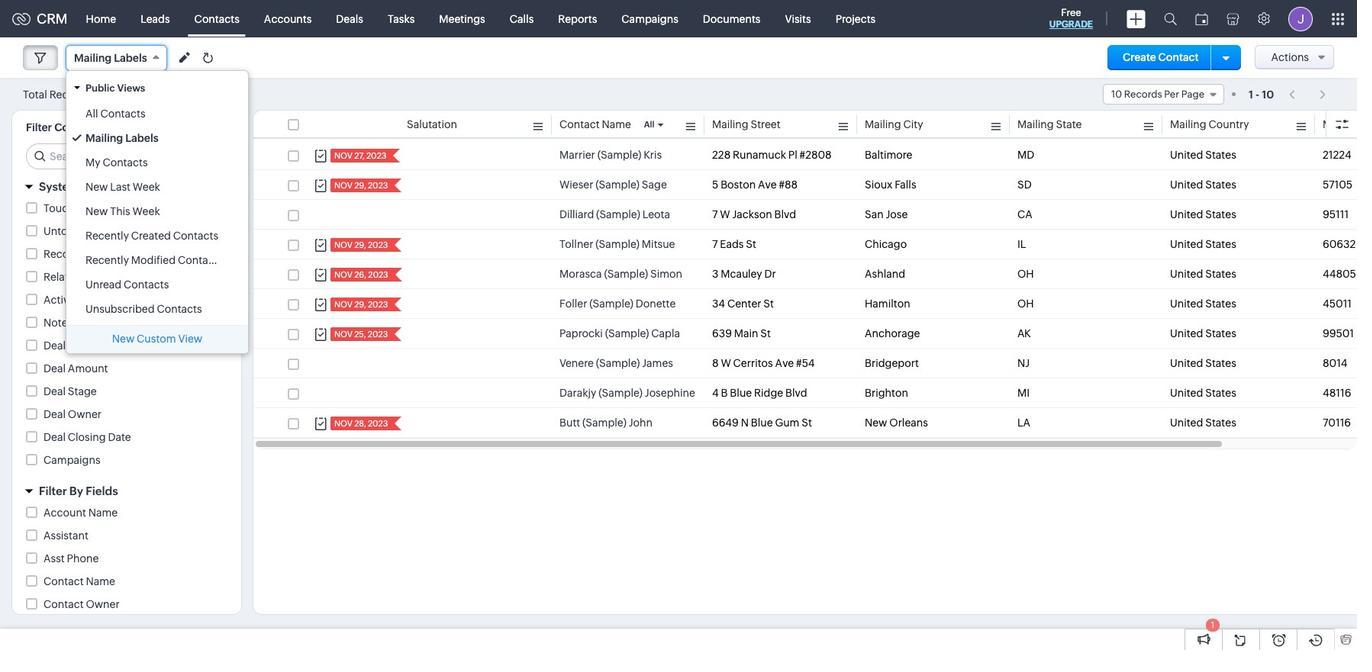 Task type: describe. For each thing, give the bounding box(es) containing it.
week for new last week
[[133, 181, 160, 193]]

wieser (sample) sage link
[[560, 177, 667, 192]]

new orleans
[[865, 417, 929, 429]]

marrier (sample) kris link
[[560, 147, 662, 163]]

venere (sample) james link
[[560, 356, 674, 371]]

system
[[39, 180, 79, 193]]

Mailing Labels field
[[66, 45, 167, 71]]

oh for hamilton
[[1018, 298, 1035, 310]]

actions
[[1272, 51, 1310, 63]]

blue for n
[[751, 417, 773, 429]]

logo image
[[12, 13, 31, 25]]

nj
[[1018, 357, 1030, 370]]

10 for 1 - 10
[[1263, 88, 1275, 100]]

united states for 21224
[[1171, 149, 1237, 161]]

nov for foller (sample) donette
[[335, 300, 353, 309]]

deal amount
[[44, 363, 108, 375]]

states for 99501
[[1206, 328, 1237, 340]]

contacts link
[[182, 0, 252, 37]]

5 boston ave #88
[[713, 179, 798, 191]]

documents link
[[691, 0, 773, 37]]

united for 99501
[[1171, 328, 1204, 340]]

records for 10
[[1125, 89, 1163, 100]]

nov for paprocki (sample) capla
[[335, 330, 353, 339]]

simon
[[651, 268, 683, 280]]

contacts up the unsubscribed contacts
[[124, 279, 169, 291]]

(sample) for paprocki
[[605, 328, 649, 340]]

states for 8014
[[1206, 357, 1237, 370]]

#88
[[779, 179, 798, 191]]

morasca
[[560, 268, 602, 280]]

wieser (sample) sage
[[560, 179, 667, 191]]

nov for butt (sample) john
[[335, 419, 353, 428]]

3 mcauley dr
[[713, 268, 776, 280]]

1 for 1 - 10
[[1249, 88, 1254, 100]]

1 horizontal spatial deals
[[336, 13, 363, 25]]

contacts up by
[[100, 108, 146, 120]]

states for 21224
[[1206, 149, 1237, 161]]

all for all contacts
[[86, 108, 98, 120]]

visits link
[[773, 0, 824, 37]]

4
[[713, 387, 719, 399]]

29, for wieser
[[354, 181, 366, 190]]

united states for 60632
[[1171, 238, 1237, 251]]

0 horizontal spatial campaigns
[[44, 454, 100, 467]]

phone
[[67, 553, 99, 565]]

states for 44805
[[1206, 268, 1237, 280]]

contacts right the created in the top left of the page
[[173, 230, 218, 242]]

(sample) for foller
[[590, 298, 634, 310]]

nov 25, 2023
[[335, 330, 388, 339]]

nov 29, 2023 for wieser (sample) sage
[[335, 181, 388, 190]]

10 inside field
[[1112, 89, 1123, 100]]

name for assistant
[[88, 507, 118, 519]]

st right gum
[[802, 417, 812, 429]]

accounts
[[264, 13, 312, 25]]

united for 70116
[[1171, 417, 1204, 429]]

labels inside 'public views' region
[[126, 132, 159, 144]]

projects link
[[824, 0, 888, 37]]

city
[[904, 118, 924, 131]]

states for 48116
[[1206, 387, 1237, 399]]

deal for deal closing date
[[44, 432, 66, 444]]

26,
[[354, 270, 367, 280]]

2023 for tollner (sample) mitsue
[[368, 241, 388, 250]]

leota
[[643, 208, 671, 221]]

owner for deal owner
[[68, 409, 102, 421]]

(sample) for tollner
[[596, 238, 640, 251]]

2023 for morasca (sample) simon
[[368, 270, 389, 280]]

search element
[[1156, 0, 1187, 37]]

row group containing marrier (sample) kris
[[254, 141, 1358, 438]]

deal stage
[[44, 386, 97, 398]]

butt (sample) john
[[560, 417, 653, 429]]

center
[[728, 298, 762, 310]]

capla
[[652, 328, 681, 340]]

united states for 44805
[[1171, 268, 1237, 280]]

w for jackson
[[720, 208, 731, 221]]

mailing inside 'public views' region
[[86, 132, 123, 144]]

nov for tollner (sample) mitsue
[[335, 241, 353, 250]]

records for untouched
[[102, 225, 143, 238]]

create menu image
[[1127, 10, 1146, 28]]

eads
[[720, 238, 744, 251]]

date
[[108, 432, 131, 444]]

filter for filter by fields
[[39, 485, 67, 498]]

calls
[[510, 13, 534, 25]]

unsubscribed contacts
[[86, 303, 202, 315]]

defined
[[82, 180, 125, 193]]

0 vertical spatial campaigns
[[622, 13, 679, 25]]

record
[[44, 248, 79, 260]]

new this week
[[86, 205, 160, 218]]

deal owner
[[44, 409, 102, 421]]

mailing country
[[1171, 118, 1250, 131]]

deal for deal owner
[[44, 409, 66, 421]]

cerritos
[[734, 357, 773, 370]]

25,
[[354, 330, 366, 339]]

md
[[1018, 149, 1035, 161]]

asst phone
[[44, 553, 99, 565]]

united for 60632
[[1171, 238, 1204, 251]]

contacts right leads
[[194, 13, 240, 25]]

mailing up 21224
[[1324, 118, 1358, 131]]

Search text field
[[27, 144, 229, 169]]

639 main st
[[713, 328, 771, 340]]

create
[[1123, 51, 1157, 63]]

nov 28, 2023
[[335, 419, 388, 428]]

48116
[[1324, 387, 1352, 399]]

wieser
[[560, 179, 594, 191]]

(sample) for venere
[[596, 357, 640, 370]]

2023 for butt (sample) john
[[368, 419, 388, 428]]

34
[[713, 298, 726, 310]]

-
[[1256, 88, 1260, 100]]

create contact button
[[1108, 45, 1215, 70]]

united for 21224
[[1171, 149, 1204, 161]]

nov for marrier (sample) kris
[[335, 151, 353, 160]]

(sample) for morasca
[[604, 268, 649, 280]]

james
[[642, 357, 674, 370]]

8
[[713, 357, 719, 370]]

by
[[69, 485, 83, 498]]

mitsue
[[642, 238, 675, 251]]

per
[[1165, 89, 1180, 100]]

chicago
[[865, 238, 907, 251]]

mailing up md
[[1018, 118, 1054, 131]]

filter contacts by
[[26, 121, 116, 134]]

unsubscribed
[[86, 303, 155, 315]]

search image
[[1165, 12, 1178, 25]]

visits
[[785, 13, 812, 25]]

57105
[[1324, 179, 1353, 191]]

2023 for marrier (sample) kris
[[367, 151, 387, 160]]

all for all
[[644, 120, 655, 129]]

created
[[131, 230, 171, 242]]

0 horizontal spatial action
[[82, 248, 114, 260]]

mailing left city
[[865, 118, 902, 131]]

639
[[713, 328, 732, 340]]

projects
[[836, 13, 876, 25]]

home
[[86, 13, 116, 25]]

foller (sample) donette link
[[560, 296, 676, 312]]

nov 29, 2023 link for tollner (sample) mitsue
[[331, 238, 390, 252]]

morasca (sample) simon
[[560, 268, 683, 280]]

sioux falls
[[865, 179, 917, 191]]

view
[[178, 333, 203, 345]]

untouched
[[44, 225, 99, 238]]

nov 29, 2023 for foller (sample) donette
[[335, 300, 388, 309]]

(sample) for darakjy
[[599, 387, 643, 399]]

united states for 70116
[[1171, 417, 1237, 429]]

1 for 1
[[1212, 621, 1215, 630]]

1 vertical spatial blvd
[[786, 387, 808, 399]]

by
[[103, 121, 116, 134]]

dilliard (sample) leota
[[560, 208, 671, 221]]

activities
[[44, 294, 89, 306]]

united states for 95111
[[1171, 208, 1237, 221]]

recently for recently created contacts
[[86, 230, 129, 242]]

nov for morasca (sample) simon
[[335, 270, 353, 280]]

dr
[[765, 268, 776, 280]]

crm link
[[12, 11, 68, 27]]

states for 45011
[[1206, 298, 1237, 310]]

country
[[1209, 118, 1250, 131]]

total records 10
[[23, 88, 104, 100]]

calls link
[[498, 0, 546, 37]]

name for all
[[602, 118, 632, 131]]

jackson
[[733, 208, 773, 221]]



Task type: locate. For each thing, give the bounding box(es) containing it.
0 vertical spatial contact name
[[560, 118, 632, 131]]

7 united states from the top
[[1171, 328, 1237, 340]]

contacts
[[194, 13, 240, 25], [100, 108, 146, 120], [54, 121, 101, 134], [103, 157, 148, 169], [173, 230, 218, 242], [178, 254, 223, 267], [124, 279, 169, 291], [157, 303, 202, 315]]

mailing labels up public views
[[74, 52, 147, 64]]

7 down 5
[[713, 208, 718, 221]]

ca
[[1018, 208, 1033, 221]]

nov 28, 2023 link
[[331, 417, 390, 431]]

6 united states from the top
[[1171, 298, 1237, 310]]

recently up related records action
[[86, 254, 129, 267]]

1 states from the top
[[1206, 149, 1237, 161]]

1 nov from the top
[[335, 151, 353, 160]]

2 nov from the top
[[335, 181, 353, 190]]

blvd right ridge
[[786, 387, 808, 399]]

0 horizontal spatial 1
[[1212, 621, 1215, 630]]

3 nov 29, 2023 link from the top
[[331, 298, 390, 312]]

navigation
[[1282, 83, 1335, 105]]

1 united states from the top
[[1171, 149, 1237, 161]]

records down the defined
[[90, 202, 130, 215]]

labels up views
[[114, 52, 147, 64]]

6 nov from the top
[[335, 330, 353, 339]]

0 vertical spatial 1
[[1249, 88, 1254, 100]]

2023 down nov 26, 2023
[[368, 300, 388, 309]]

45011
[[1324, 298, 1353, 310]]

free
[[1062, 7, 1082, 18]]

morasca (sample) simon link
[[560, 267, 683, 282]]

calendar image
[[1196, 13, 1209, 25]]

united
[[1171, 149, 1204, 161], [1171, 179, 1204, 191], [1171, 208, 1204, 221], [1171, 238, 1204, 251], [1171, 268, 1204, 280], [1171, 298, 1204, 310], [1171, 328, 1204, 340], [1171, 357, 1204, 370], [1171, 387, 1204, 399], [1171, 417, 1204, 429]]

5 nov from the top
[[335, 300, 353, 309]]

paprocki (sample) capla
[[560, 328, 681, 340]]

b
[[721, 387, 728, 399]]

2 united from the top
[[1171, 179, 1204, 191]]

228 runamuck pl #2808
[[713, 149, 832, 161]]

0 horizontal spatial 10
[[92, 89, 104, 100]]

hamilton
[[865, 298, 911, 310]]

0 vertical spatial blue
[[730, 387, 752, 399]]

(sample) inside paprocki (sample) capla link
[[605, 328, 649, 340]]

labels right by
[[126, 132, 159, 144]]

name up marrier (sample) kris
[[602, 118, 632, 131]]

deals down notes
[[44, 340, 71, 352]]

7 nov from the top
[[335, 419, 353, 428]]

page
[[1182, 89, 1205, 100]]

(sample) up dilliard (sample) leota
[[596, 179, 640, 191]]

oh for ashland
[[1018, 268, 1035, 280]]

(sample) up wieser (sample) sage link
[[598, 149, 642, 161]]

records left the "per"
[[1125, 89, 1163, 100]]

amount
[[68, 363, 108, 375]]

10 left the "per"
[[1112, 89, 1123, 100]]

contact name up contact owner
[[44, 576, 115, 588]]

nov 29, 2023 link for wieser (sample) sage
[[331, 179, 390, 192]]

(sample) down venere (sample) james
[[599, 387, 643, 399]]

(sample) down dilliard (sample) leota
[[596, 238, 640, 251]]

nov for wieser (sample) sage
[[335, 181, 353, 190]]

1 vertical spatial nov 29, 2023 link
[[331, 238, 390, 252]]

deal for deal stage
[[44, 386, 66, 398]]

(sample) right the butt at bottom
[[583, 417, 627, 429]]

2 deal from the top
[[44, 386, 66, 398]]

5 united states from the top
[[1171, 268, 1237, 280]]

29, up nov 26, 2023 "link"
[[354, 241, 366, 250]]

owner up 'closing'
[[68, 409, 102, 421]]

nov up nov 25, 2023 link
[[335, 300, 353, 309]]

united states for 8014
[[1171, 357, 1237, 370]]

1 vertical spatial w
[[721, 357, 731, 370]]

mailing state
[[1018, 118, 1083, 131]]

8 w cerritos ave #54
[[713, 357, 815, 370]]

1 vertical spatial labels
[[126, 132, 159, 144]]

deal
[[44, 363, 66, 375], [44, 386, 66, 398], [44, 409, 66, 421], [44, 432, 66, 444]]

united for 8014
[[1171, 357, 1204, 370]]

week
[[133, 181, 160, 193], [133, 205, 160, 218]]

7 states from the top
[[1206, 328, 1237, 340]]

mailing labels inside field
[[74, 52, 147, 64]]

2 week from the top
[[133, 205, 160, 218]]

recently modified contacts
[[86, 254, 223, 267]]

8 states from the top
[[1206, 357, 1237, 370]]

1 vertical spatial ave
[[776, 357, 794, 370]]

united states for 99501
[[1171, 328, 1237, 340]]

contact inside button
[[1159, 51, 1200, 63]]

nov 29, 2023 for tollner (sample) mitsue
[[335, 241, 388, 250]]

2 horizontal spatial 10
[[1263, 88, 1275, 100]]

new down brighton
[[865, 417, 888, 429]]

2 united states from the top
[[1171, 179, 1237, 191]]

nov up nov 26, 2023 "link"
[[335, 241, 353, 250]]

6649 n blue gum st
[[713, 417, 812, 429]]

10 united states from the top
[[1171, 417, 1237, 429]]

owner down phone
[[86, 599, 120, 611]]

public views button
[[66, 75, 248, 102]]

w right "8" on the right bottom
[[721, 357, 731, 370]]

oh down il
[[1018, 268, 1035, 280]]

2023 inside nov 27, 2023 link
[[367, 151, 387, 160]]

1 horizontal spatial 10
[[1112, 89, 1123, 100]]

untouched records
[[44, 225, 143, 238]]

related
[[44, 271, 81, 283]]

mcauley
[[721, 268, 763, 280]]

name down phone
[[86, 576, 115, 588]]

1 horizontal spatial contact name
[[560, 118, 632, 131]]

1 oh from the top
[[1018, 268, 1035, 280]]

records
[[49, 88, 90, 100], [1125, 89, 1163, 100], [90, 202, 130, 215], [102, 225, 143, 238], [84, 271, 124, 283]]

contact name
[[560, 118, 632, 131], [44, 576, 115, 588]]

(sample) inside the marrier (sample) kris link
[[598, 149, 642, 161]]

2 vertical spatial nov 29, 2023
[[335, 300, 388, 309]]

new for new custom view
[[112, 333, 135, 345]]

mailing down all contacts
[[86, 132, 123, 144]]

contacts up system defined filters dropdown button
[[103, 157, 148, 169]]

states for 57105
[[1206, 179, 1237, 191]]

w left jackson
[[720, 208, 731, 221]]

29, up 25,
[[354, 300, 366, 309]]

2023 for wieser (sample) sage
[[368, 181, 388, 190]]

0 vertical spatial owner
[[68, 409, 102, 421]]

(sample) for butt
[[583, 417, 627, 429]]

states for 60632
[[1206, 238, 1237, 251]]

(sample) inside "venere (sample) james" link
[[596, 357, 640, 370]]

4 deal from the top
[[44, 432, 66, 444]]

4 united from the top
[[1171, 238, 1204, 251]]

1 deal from the top
[[44, 363, 66, 375]]

1 week from the top
[[133, 181, 160, 193]]

st right eads
[[746, 238, 757, 251]]

(sample) inside darakjy (sample) josephine link
[[599, 387, 643, 399]]

4 states from the top
[[1206, 238, 1237, 251]]

united for 95111
[[1171, 208, 1204, 221]]

2 vertical spatial nov 29, 2023 link
[[331, 298, 390, 312]]

united states for 45011
[[1171, 298, 1237, 310]]

0 vertical spatial filter
[[26, 121, 52, 134]]

3 nov from the top
[[335, 241, 353, 250]]

united states for 48116
[[1171, 387, 1237, 399]]

0 vertical spatial nov 29, 2023 link
[[331, 179, 390, 192]]

3 united states from the top
[[1171, 208, 1237, 221]]

1 vertical spatial nov 29, 2023
[[335, 241, 388, 250]]

10 right -
[[1263, 88, 1275, 100]]

il
[[1018, 238, 1027, 251]]

1 7 from the top
[[713, 208, 718, 221]]

st right center
[[764, 298, 774, 310]]

0 vertical spatial week
[[133, 181, 160, 193]]

total
[[23, 88, 47, 100]]

filter down "total"
[[26, 121, 52, 134]]

action down modified
[[127, 271, 159, 283]]

street
[[751, 118, 781, 131]]

nov 29, 2023 link up nov 25, 2023 link
[[331, 298, 390, 312]]

oh up "ak"
[[1018, 298, 1035, 310]]

week for new this week
[[133, 205, 160, 218]]

nov 27, 2023
[[335, 151, 387, 160]]

sage
[[642, 179, 667, 191]]

2023 right 28,
[[368, 419, 388, 428]]

(sample) inside foller (sample) donette link
[[590, 298, 634, 310]]

record action
[[44, 248, 114, 260]]

new up 'touched records'
[[86, 181, 108, 193]]

2023 for foller (sample) donette
[[368, 300, 388, 309]]

nov 25, 2023 link
[[331, 328, 390, 341]]

recently
[[86, 230, 129, 242], [86, 254, 129, 267]]

29, for tollner
[[354, 241, 366, 250]]

touched records
[[44, 202, 130, 215]]

2 7 from the top
[[713, 238, 718, 251]]

records for touched
[[90, 202, 130, 215]]

1 vertical spatial 1
[[1212, 621, 1215, 630]]

0 horizontal spatial contact name
[[44, 576, 115, 588]]

states for 70116
[[1206, 417, 1237, 429]]

2 states from the top
[[1206, 179, 1237, 191]]

st for 7 eads st
[[746, 238, 757, 251]]

0 horizontal spatial all
[[86, 108, 98, 120]]

records up filter contacts by
[[49, 88, 90, 100]]

mailing city
[[865, 118, 924, 131]]

(sample) inside wieser (sample) sage link
[[596, 179, 640, 191]]

nov left 25,
[[335, 330, 353, 339]]

1 vertical spatial owner
[[86, 599, 120, 611]]

records inside field
[[1125, 89, 1163, 100]]

st
[[746, 238, 757, 251], [764, 298, 774, 310], [761, 328, 771, 340], [802, 417, 812, 429]]

0 vertical spatial 29,
[[354, 181, 366, 190]]

mailing up public in the top of the page
[[74, 52, 112, 64]]

1 nov 29, 2023 from the top
[[335, 181, 388, 190]]

filter
[[26, 121, 52, 134], [39, 485, 67, 498]]

sioux
[[865, 179, 893, 191]]

1 vertical spatial name
[[88, 507, 118, 519]]

10 Records Per Page field
[[1104, 84, 1225, 105]]

21224
[[1324, 149, 1352, 161]]

(sample) down paprocki (sample) capla link
[[596, 357, 640, 370]]

ridge
[[755, 387, 784, 399]]

nov left 28,
[[335, 419, 353, 428]]

2 vertical spatial 29,
[[354, 300, 366, 309]]

3 states from the top
[[1206, 208, 1237, 221]]

united for 48116
[[1171, 387, 1204, 399]]

(sample) inside tollner (sample) mitsue link
[[596, 238, 640, 251]]

salutation
[[407, 118, 457, 131]]

contact owner
[[44, 599, 120, 611]]

deal down deal stage
[[44, 409, 66, 421]]

7 w jackson blvd
[[713, 208, 797, 221]]

falls
[[895, 179, 917, 191]]

mailing up 228 at the top right of the page
[[713, 118, 749, 131]]

records for total
[[49, 88, 90, 100]]

account name
[[44, 507, 118, 519]]

4 united states from the top
[[1171, 238, 1237, 251]]

1 vertical spatial 7
[[713, 238, 718, 251]]

meetings link
[[427, 0, 498, 37]]

(sample) up "foller (sample) donette" in the top left of the page
[[604, 268, 649, 280]]

nov 29, 2023 link for foller (sample) donette
[[331, 298, 390, 312]]

60632
[[1324, 238, 1357, 251]]

filter left by
[[39, 485, 67, 498]]

butt (sample) john link
[[560, 415, 653, 431]]

2023 inside nov 26, 2023 "link"
[[368, 270, 389, 280]]

(sample) up paprocki (sample) capla link
[[590, 298, 634, 310]]

1 vertical spatial deals
[[44, 340, 71, 352]]

3 29, from the top
[[354, 300, 366, 309]]

week down filters
[[133, 205, 160, 218]]

5 united from the top
[[1171, 268, 1204, 280]]

filters
[[128, 180, 161, 193]]

campaigns right reports link
[[622, 13, 679, 25]]

blue right n on the right bottom of the page
[[751, 417, 773, 429]]

2 nov 29, 2023 from the top
[[335, 241, 388, 250]]

0 vertical spatial nov 29, 2023
[[335, 181, 388, 190]]

profile image
[[1289, 6, 1314, 31]]

all inside 'public views' region
[[86, 108, 98, 120]]

sd
[[1018, 179, 1032, 191]]

0 vertical spatial mailing labels
[[74, 52, 147, 64]]

mailing inside field
[[74, 52, 112, 64]]

blvd down '#88'
[[775, 208, 797, 221]]

0 vertical spatial deals
[[336, 13, 363, 25]]

0 vertical spatial labels
[[114, 52, 147, 64]]

runamuck
[[733, 149, 787, 161]]

owner for contact owner
[[86, 599, 120, 611]]

josephine
[[645, 387, 696, 399]]

10 for total records 10
[[92, 89, 104, 100]]

modified
[[131, 254, 176, 267]]

related records action
[[44, 271, 159, 283]]

9 united states from the top
[[1171, 387, 1237, 399]]

n
[[741, 417, 749, 429]]

new for new last week
[[86, 181, 108, 193]]

95111
[[1324, 208, 1350, 221]]

2 vertical spatial name
[[86, 576, 115, 588]]

new down unsubscribed at the left
[[112, 333, 135, 345]]

10 united from the top
[[1171, 417, 1204, 429]]

#2808
[[800, 149, 832, 161]]

5 states from the top
[[1206, 268, 1237, 280]]

1 vertical spatial mailing labels
[[86, 132, 159, 144]]

mailing down the page
[[1171, 118, 1207, 131]]

nov down nov 27, 2023 link
[[335, 181, 353, 190]]

0 vertical spatial name
[[602, 118, 632, 131]]

deals
[[336, 13, 363, 25], [44, 340, 71, 352]]

contact name up marrier (sample) kris
[[560, 118, 632, 131]]

row group
[[254, 141, 1358, 438]]

week right last
[[133, 181, 160, 193]]

united for 57105
[[1171, 179, 1204, 191]]

2023 down nov 27, 2023
[[368, 181, 388, 190]]

0 vertical spatial ave
[[758, 179, 777, 191]]

states for 95111
[[1206, 208, 1237, 221]]

1 nov 29, 2023 link from the top
[[331, 179, 390, 192]]

(sample) for dilliard
[[597, 208, 641, 221]]

st for 34 center st
[[764, 298, 774, 310]]

2 29, from the top
[[354, 241, 366, 250]]

ave left #54
[[776, 357, 794, 370]]

2023 inside nov 28, 2023 link
[[368, 419, 388, 428]]

reports
[[559, 13, 597, 25]]

action up related records action
[[82, 248, 114, 260]]

10 states from the top
[[1206, 417, 1237, 429]]

all up filter contacts by
[[86, 108, 98, 120]]

nov inside "link"
[[335, 270, 353, 280]]

0 horizontal spatial deals
[[44, 340, 71, 352]]

recently for recently modified contacts
[[86, 254, 129, 267]]

mailing labels up my contacts
[[86, 132, 159, 144]]

deals left tasks link
[[336, 13, 363, 25]]

2023 right 26,
[[368, 270, 389, 280]]

all contacts
[[86, 108, 146, 120]]

blue for b
[[730, 387, 752, 399]]

mailing labels inside 'public views' region
[[86, 132, 159, 144]]

4 nov from the top
[[335, 270, 353, 280]]

nov 29, 2023 down nov 27, 2023
[[335, 181, 388, 190]]

labels inside field
[[114, 52, 147, 64]]

7 for 7 w jackson blvd
[[713, 208, 718, 221]]

tasks link
[[376, 0, 427, 37]]

new for new this week
[[86, 205, 108, 218]]

new for new orleans
[[865, 417, 888, 429]]

1 29, from the top
[[354, 181, 366, 190]]

1 vertical spatial contact name
[[44, 576, 115, 588]]

state
[[1057, 118, 1083, 131]]

3 united from the top
[[1171, 208, 1204, 221]]

contacts left by
[[54, 121, 101, 134]]

28,
[[354, 419, 366, 428]]

2023 for paprocki (sample) capla
[[368, 330, 388, 339]]

2 recently from the top
[[86, 254, 129, 267]]

foller
[[560, 298, 588, 310]]

nov left 27,
[[335, 151, 353, 160]]

san
[[865, 208, 884, 221]]

contacts right modified
[[178, 254, 223, 267]]

1 vertical spatial recently
[[86, 254, 129, 267]]

all up kris
[[644, 120, 655, 129]]

deal up deal stage
[[44, 363, 66, 375]]

0 vertical spatial oh
[[1018, 268, 1035, 280]]

(sample) for marrier
[[598, 149, 642, 161]]

1 vertical spatial blue
[[751, 417, 773, 429]]

10 up all contacts
[[92, 89, 104, 100]]

3 nov 29, 2023 from the top
[[335, 300, 388, 309]]

mailing street
[[713, 118, 781, 131]]

7 left eads
[[713, 238, 718, 251]]

8 united from the top
[[1171, 357, 1204, 370]]

united for 44805
[[1171, 268, 1204, 280]]

7 united from the top
[[1171, 328, 1204, 340]]

8 united states from the top
[[1171, 357, 1237, 370]]

name down the fields
[[88, 507, 118, 519]]

9 states from the top
[[1206, 387, 1237, 399]]

st right the main
[[761, 328, 771, 340]]

(sample) inside dilliard (sample) leota link
[[597, 208, 641, 221]]

recently down this
[[86, 230, 129, 242]]

nov 29, 2023 up nov 25, 2023 on the left
[[335, 300, 388, 309]]

9 united from the top
[[1171, 387, 1204, 399]]

profile element
[[1280, 0, 1323, 37]]

29,
[[354, 181, 366, 190], [354, 241, 366, 250], [354, 300, 366, 309]]

0 vertical spatial action
[[82, 248, 114, 260]]

views
[[117, 82, 145, 94]]

nov 29, 2023 link down nov 27, 2023
[[331, 179, 390, 192]]

campaigns down 'closing'
[[44, 454, 100, 467]]

w for cerritos
[[721, 357, 731, 370]]

nov 26, 2023 link
[[331, 268, 390, 282]]

1 vertical spatial week
[[133, 205, 160, 218]]

mi
[[1018, 387, 1030, 399]]

2023 inside nov 25, 2023 link
[[368, 330, 388, 339]]

records for related
[[84, 271, 124, 283]]

tollner (sample) mitsue
[[560, 238, 675, 251]]

6 states from the top
[[1206, 298, 1237, 310]]

filter inside dropdown button
[[39, 485, 67, 498]]

st for 639 main st
[[761, 328, 771, 340]]

my contacts
[[86, 157, 148, 169]]

deal for deal amount
[[44, 363, 66, 375]]

(sample) inside 'morasca (sample) simon' 'link'
[[604, 268, 649, 280]]

29, for foller
[[354, 300, 366, 309]]

create menu element
[[1118, 0, 1156, 37]]

10 inside total records 10
[[92, 89, 104, 100]]

6 united from the top
[[1171, 298, 1204, 310]]

1 vertical spatial oh
[[1018, 298, 1035, 310]]

public views region
[[66, 102, 248, 322]]

0 vertical spatial w
[[720, 208, 731, 221]]

2 oh from the top
[[1018, 298, 1035, 310]]

records down record action
[[84, 271, 124, 283]]

0 vertical spatial blvd
[[775, 208, 797, 221]]

nov 29, 2023 link up nov 26, 2023 "link"
[[331, 238, 390, 252]]

1 horizontal spatial 1
[[1249, 88, 1254, 100]]

1 horizontal spatial campaigns
[[622, 13, 679, 25]]

1 horizontal spatial all
[[644, 120, 655, 129]]

(sample) down "foller (sample) donette" in the top left of the page
[[605, 328, 649, 340]]

(sample) inside butt (sample) john link
[[583, 417, 627, 429]]

#54
[[797, 357, 815, 370]]

deal left stage
[[44, 386, 66, 398]]

filter for filter contacts by
[[26, 121, 52, 134]]

1 horizontal spatial action
[[127, 271, 159, 283]]

3 deal from the top
[[44, 409, 66, 421]]

2023 right 27,
[[367, 151, 387, 160]]

blue right the "b"
[[730, 387, 752, 399]]

1 united from the top
[[1171, 149, 1204, 161]]

filter by fields
[[39, 485, 118, 498]]

united states for 57105
[[1171, 179, 1237, 191]]

main
[[735, 328, 759, 340]]

1 vertical spatial filter
[[39, 485, 67, 498]]

1 vertical spatial 29,
[[354, 241, 366, 250]]

nov left 26,
[[335, 270, 353, 280]]

7 for 7 eads st
[[713, 238, 718, 251]]

nov 29, 2023 up nov 26, 2023
[[335, 241, 388, 250]]

29, down nov 27, 2023
[[354, 181, 366, 190]]

marrier (sample) kris
[[560, 149, 662, 161]]

2 nov 29, 2023 link from the top
[[331, 238, 390, 252]]

0 vertical spatial 7
[[713, 208, 718, 221]]

ave left '#88'
[[758, 179, 777, 191]]

1 vertical spatial action
[[127, 271, 159, 283]]

1 vertical spatial campaigns
[[44, 454, 100, 467]]

united for 45011
[[1171, 298, 1204, 310]]

united states
[[1171, 149, 1237, 161], [1171, 179, 1237, 191], [1171, 208, 1237, 221], [1171, 238, 1237, 251], [1171, 268, 1237, 280], [1171, 298, 1237, 310], [1171, 328, 1237, 340], [1171, 357, 1237, 370], [1171, 387, 1237, 399], [1171, 417, 1237, 429]]

gum
[[775, 417, 800, 429]]

records down new this week
[[102, 225, 143, 238]]

(sample)
[[598, 149, 642, 161], [596, 179, 640, 191], [597, 208, 641, 221], [596, 238, 640, 251], [604, 268, 649, 280], [590, 298, 634, 310], [605, 328, 649, 340], [596, 357, 640, 370], [599, 387, 643, 399], [583, 417, 627, 429]]

1 recently from the top
[[86, 230, 129, 242]]

0 vertical spatial recently
[[86, 230, 129, 242]]

2023 up nov 26, 2023
[[368, 241, 388, 250]]

deal down deal owner at the left bottom of page
[[44, 432, 66, 444]]

(sample) for wieser
[[596, 179, 640, 191]]

contacts up view
[[157, 303, 202, 315]]

new up untouched records
[[86, 205, 108, 218]]



Task type: vqa. For each thing, say whether or not it's contained in the screenshot.
8th States from the bottom of the page
yes



